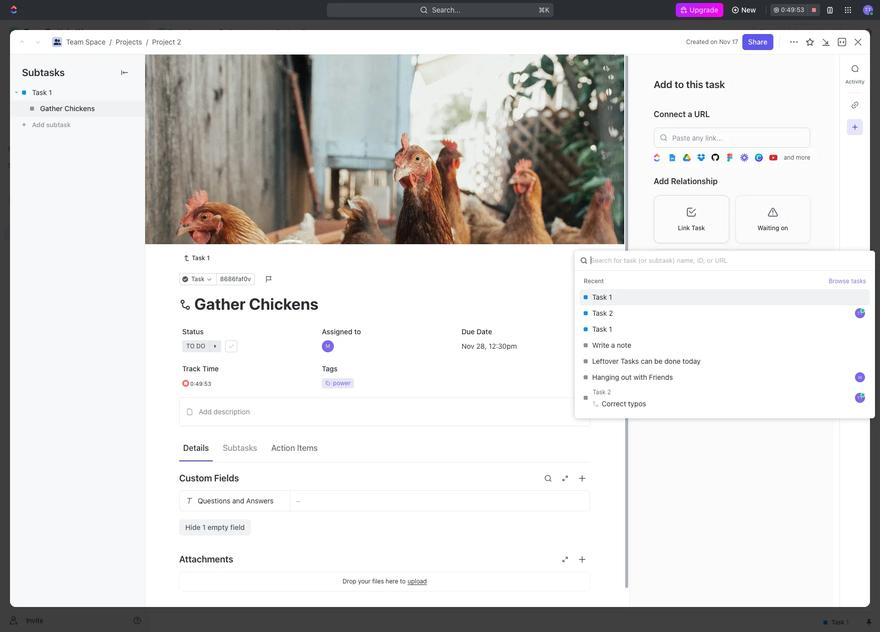 Task type: vqa. For each thing, say whether or not it's contained in the screenshot.
in progress at top left
yes



Task type: locate. For each thing, give the bounding box(es) containing it.
user group image down the 'spaces'
[[10, 196, 18, 202]]

team space link
[[156, 26, 210, 38], [66, 38, 106, 46]]

a left url
[[688, 110, 693, 119]]

project
[[276, 28, 300, 36], [152, 38, 175, 46], [174, 60, 219, 76]]

add to this task
[[654, 79, 726, 90]]

add task down automations button
[[808, 64, 839, 73]]

2 vertical spatial add task
[[202, 209, 231, 217]]

subtasks button
[[219, 440, 261, 458]]

1 vertical spatial project 2
[[174, 60, 233, 76]]

Edit task name text field
[[179, 295, 591, 314]]

1 vertical spatial task 1 link
[[179, 252, 214, 264]]

automations button
[[790, 25, 842, 40]]

tt down m
[[858, 396, 863, 401]]

0 vertical spatial space
[[188, 28, 208, 36]]

add task up do on the top
[[202, 209, 231, 217]]

1 vertical spatial add task button
[[257, 139, 300, 151]]

and inside task sidebar content section
[[784, 154, 795, 162]]

0 vertical spatial team
[[168, 28, 186, 36]]

custom fields button
[[179, 467, 591, 491]]

user group image inside team space 'link'
[[159, 30, 165, 35]]

1 horizontal spatial projects
[[229, 28, 255, 36]]

2 horizontal spatial add task
[[808, 64, 839, 73]]

fields
[[214, 474, 239, 484]]

do
[[196, 237, 205, 244]]

0 vertical spatial tt
[[858, 311, 863, 316]]

correct
[[602, 400, 627, 408]]

your
[[358, 578, 371, 586]]

hide inside button
[[520, 117, 533, 125]]

tt down tasks
[[858, 311, 863, 316]]

subtasks inside button
[[223, 444, 257, 453]]

hide 1 empty field
[[185, 523, 245, 532]]

1 horizontal spatial project 2
[[276, 28, 306, 36]]

0 horizontal spatial task 1 link
[[10, 85, 145, 101]]

add
[[808, 64, 822, 73], [654, 79, 673, 90], [269, 141, 281, 149], [654, 177, 670, 186], [202, 209, 215, 217], [199, 408, 212, 416]]

1 vertical spatial projects
[[116, 38, 142, 46]]

Paste any link... text field
[[654, 128, 811, 148]]

8686faf0v
[[220, 275, 251, 283]]

0 vertical spatial user group image
[[159, 30, 165, 35]]

add task
[[808, 64, 839, 73], [269, 141, 296, 149], [202, 209, 231, 217]]

share right the 17
[[749, 38, 768, 46]]

in progress
[[186, 141, 226, 149]]

2 vertical spatial project
[[174, 60, 219, 76]]

add description
[[199, 408, 250, 416]]

Search tasks... text field
[[756, 114, 856, 129]]

0 vertical spatial 1 button
[[224, 173, 238, 183]]

1 vertical spatial add task
[[269, 141, 296, 149]]

1 horizontal spatial subtasks
[[223, 444, 257, 453]]

to do
[[186, 237, 205, 244]]

tree inside sidebar navigation
[[4, 174, 145, 310]]

task 1
[[32, 88, 52, 97], [202, 174, 222, 183], [192, 254, 210, 262], [593, 293, 613, 302]]

and
[[784, 154, 795, 162], [232, 497, 245, 505]]

new
[[742, 6, 757, 14]]

subtasks
[[22, 67, 65, 78], [223, 444, 257, 453]]

1 vertical spatial hide
[[185, 523, 201, 532]]

1 horizontal spatial team
[[168, 28, 186, 36]]

user group image for team space 'link' to the right
[[159, 30, 165, 35]]

and left more
[[784, 154, 795, 162]]

assigned to
[[322, 328, 361, 336]]

projects link
[[216, 26, 258, 38], [116, 38, 142, 46]]

connect a url
[[654, 110, 710, 119]]

task 1 link up chickens on the top of the page
[[10, 85, 145, 101]]

1 inside "custom fields" element
[[203, 523, 206, 532]]

custom fields element
[[179, 491, 591, 536]]

task 1 up dashboards
[[32, 88, 52, 97]]

add task button
[[802, 61, 845, 77], [257, 139, 300, 151], [197, 207, 236, 219]]

hide button
[[516, 115, 537, 127]]

more
[[797, 154, 811, 162]]

project 2 link
[[264, 26, 309, 38], [152, 38, 181, 46]]

1 button for 1
[[224, 173, 238, 183]]

user group image
[[53, 39, 61, 45]]

a
[[688, 110, 693, 119], [612, 341, 616, 350]]

0 horizontal spatial user group image
[[10, 196, 18, 202]]

task 2 up do on the top
[[202, 192, 223, 200]]

subtasks up fields
[[223, 444, 257, 453]]

add task button down calendar link
[[257, 139, 300, 151]]

0 vertical spatial a
[[688, 110, 693, 119]]

1 vertical spatial a
[[612, 341, 616, 350]]

0 vertical spatial and
[[784, 154, 795, 162]]

tasks
[[621, 357, 639, 366]]

files
[[372, 578, 384, 586]]

add inside add description button
[[199, 408, 212, 416]]

space
[[188, 28, 208, 36], [85, 38, 106, 46]]

0 horizontal spatial add task button
[[197, 207, 236, 219]]

date
[[477, 328, 492, 336]]

gather
[[40, 104, 63, 113]]

1 vertical spatial task 2
[[593, 309, 614, 318]]

0 horizontal spatial a
[[612, 341, 616, 350]]

new button
[[728, 2, 763, 18]]

done
[[665, 357, 681, 366]]

relationship
[[672, 177, 718, 186]]

1 horizontal spatial space
[[188, 28, 208, 36]]

to left this
[[675, 79, 684, 90]]

0 horizontal spatial add task
[[202, 209, 231, 217]]

1 horizontal spatial user group image
[[159, 30, 165, 35]]

0 vertical spatial hide
[[520, 117, 533, 125]]

1 horizontal spatial task 1 link
[[179, 252, 214, 264]]

0 horizontal spatial team space link
[[66, 38, 106, 46]]

0 vertical spatial project 2
[[276, 28, 306, 36]]

tt
[[858, 311, 863, 316], [858, 396, 863, 401]]

1 vertical spatial subtasks
[[223, 444, 257, 453]]

hide
[[520, 117, 533, 125], [185, 523, 201, 532]]

custom
[[179, 474, 212, 484]]

search...
[[432, 6, 461, 14]]

add left description
[[199, 408, 212, 416]]

to right here
[[400, 578, 406, 586]]

created on nov 17
[[687, 38, 739, 46]]

a left note
[[612, 341, 616, 350]]

task 1 link down to do
[[179, 252, 214, 264]]

to inside drop your files here to upload
[[400, 578, 406, 586]]

spaces
[[8, 162, 29, 170]]

0 horizontal spatial projects
[[116, 38, 142, 46]]

assigned
[[322, 328, 353, 336]]

assignees
[[418, 117, 447, 125]]

1 vertical spatial team
[[66, 38, 84, 46]]

this
[[687, 79, 704, 90]]

1 vertical spatial space
[[85, 38, 106, 46]]

2 horizontal spatial add task button
[[802, 61, 845, 77]]

0 horizontal spatial projects link
[[116, 38, 142, 46]]

on
[[711, 38, 718, 46]]

0 horizontal spatial space
[[85, 38, 106, 46]]

0:49:53
[[782, 6, 805, 14]]

user group image
[[159, 30, 165, 35], [10, 196, 18, 202]]

to
[[675, 79, 684, 90], [186, 237, 194, 244], [355, 328, 361, 336], [400, 578, 406, 586]]

1 vertical spatial user group image
[[10, 196, 18, 202]]

user group image inside tree
[[10, 196, 18, 202]]

chickens
[[64, 104, 95, 113]]

a inside task sidebar content section
[[688, 110, 693, 119]]

upgrade link
[[676, 3, 724, 17]]

in
[[186, 141, 192, 149]]

add task down calendar
[[269, 141, 296, 149]]

details button
[[179, 440, 213, 458]]

2 vertical spatial add task button
[[197, 207, 236, 219]]

1 horizontal spatial a
[[688, 110, 693, 119]]

gantt link
[[338, 90, 359, 104]]

2
[[302, 28, 306, 36], [177, 38, 181, 46], [222, 60, 230, 76], [238, 141, 242, 149], [219, 192, 223, 200], [216, 237, 220, 244], [609, 309, 614, 318], [608, 389, 611, 396]]

link
[[679, 224, 691, 232]]

1 vertical spatial tt
[[858, 396, 863, 401]]

drop your files here to upload
[[343, 578, 427, 586]]

a for connect
[[688, 110, 693, 119]]

0 vertical spatial share
[[760, 28, 779, 36]]

upload button
[[408, 578, 427, 586]]

1 horizontal spatial hide
[[520, 117, 533, 125]]

hide inside "custom fields" element
[[185, 523, 201, 532]]

board link
[[185, 90, 207, 104]]

add task button up do on the top
[[197, 207, 236, 219]]

task 1 down recent
[[593, 293, 613, 302]]

0 vertical spatial add task
[[808, 64, 839, 73]]

share
[[760, 28, 779, 36], [749, 38, 768, 46]]

user group image left team space
[[159, 30, 165, 35]]

table
[[304, 92, 322, 101]]

tree
[[4, 174, 145, 310]]

calendar link
[[254, 90, 285, 104]]

task 1 link
[[10, 85, 145, 101], [179, 252, 214, 264]]

share button down the new
[[754, 24, 785, 40]]

gather chickens
[[40, 104, 95, 113]]

list link
[[223, 90, 237, 104]]

and left answers
[[232, 497, 245, 505]]

status
[[182, 328, 204, 336]]

task 2 up ‎task 1
[[593, 309, 614, 318]]

1 horizontal spatial and
[[784, 154, 795, 162]]

task 2 down hanging in the right bottom of the page
[[593, 389, 611, 396]]

team
[[168, 28, 186, 36], [66, 38, 84, 46]]

0 vertical spatial subtasks
[[22, 67, 65, 78]]

0 horizontal spatial team
[[66, 38, 84, 46]]

add task for the leftmost add task button
[[202, 209, 231, 217]]

add up connect
[[654, 79, 673, 90]]

add task button down automations button
[[802, 61, 845, 77]]

share down new "button"
[[760, 28, 779, 36]]

1 vertical spatial 1 button
[[225, 191, 239, 201]]

0 horizontal spatial and
[[232, 497, 245, 505]]

subtasks down home
[[22, 67, 65, 78]]

answers
[[246, 497, 274, 505]]

0 horizontal spatial hide
[[185, 523, 201, 532]]

2 tt from the top
[[858, 396, 863, 401]]

1 vertical spatial and
[[232, 497, 245, 505]]

time
[[203, 365, 219, 373]]

hide for hide 1 empty field
[[185, 523, 201, 532]]

1 tt from the top
[[858, 311, 863, 316]]



Task type: describe. For each thing, give the bounding box(es) containing it.
drop
[[343, 578, 357, 586]]

leftover
[[593, 357, 619, 366]]

list
[[225, 92, 237, 101]]

0 vertical spatial projects
[[229, 28, 255, 36]]

0 horizontal spatial subtasks
[[22, 67, 65, 78]]

Search for task (or subtask) name, ID, or URL text field
[[575, 251, 876, 271]]

upgrade
[[690, 6, 719, 14]]

to inside task sidebar content section
[[675, 79, 684, 90]]

browse tasks
[[829, 278, 867, 285]]

add down automations button
[[808, 64, 822, 73]]

user group image for tree inside sidebar navigation
[[10, 196, 18, 202]]

custom fields
[[179, 474, 239, 484]]

action items
[[271, 444, 318, 453]]

0 horizontal spatial project 2 link
[[152, 38, 181, 46]]

0 vertical spatial project
[[276, 28, 300, 36]]

2 vertical spatial task 2
[[593, 389, 611, 396]]

space for team space
[[188, 28, 208, 36]]

to left do on the top
[[186, 237, 194, 244]]

space for team space / projects / project 2
[[85, 38, 106, 46]]

be
[[655, 357, 663, 366]]

typos
[[629, 400, 647, 408]]

0 vertical spatial task 2
[[202, 192, 223, 200]]

with
[[634, 373, 648, 382]]

can
[[641, 357, 653, 366]]

add task for add task button to the top
[[808, 64, 839, 73]]

sidebar navigation
[[0, 20, 150, 633]]

home
[[24, 52, 43, 61]]

calendar
[[256, 92, 285, 101]]

‎task
[[593, 325, 607, 334]]

task
[[706, 79, 726, 90]]

1 horizontal spatial project 2 link
[[264, 26, 309, 38]]

add up do on the top
[[202, 209, 215, 217]]

correct typos
[[602, 400, 647, 408]]

8686faf0v button
[[216, 273, 255, 286]]

1 horizontal spatial team space link
[[156, 26, 210, 38]]

dashboards link
[[4, 100, 145, 116]]

1 horizontal spatial add task button
[[257, 139, 300, 151]]

‎task 1
[[593, 325, 613, 334]]

gantt
[[340, 92, 359, 101]]

⌘k
[[539, 6, 550, 14]]

task 1 down progress
[[202, 174, 222, 183]]

automations
[[795, 28, 837, 36]]

add relationship
[[654, 177, 718, 186]]

gather chickens link
[[10, 101, 145, 117]]

today
[[683, 357, 701, 366]]

add down calendar link
[[269, 141, 281, 149]]

upload
[[408, 578, 427, 586]]

attachments button
[[179, 548, 591, 572]]

due
[[462, 328, 475, 336]]

to right assigned
[[355, 328, 361, 336]]

hide for hide
[[520, 117, 533, 125]]

hanging out with friends
[[593, 373, 673, 382]]

url
[[695, 110, 710, 119]]

share button right the 17
[[743, 34, 774, 50]]

docs link
[[4, 83, 145, 99]]

action items button
[[267, 440, 322, 458]]

a for write
[[612, 341, 616, 350]]

team for team space
[[168, 28, 186, 36]]

due date
[[462, 328, 492, 336]]

table link
[[302, 90, 322, 104]]

action
[[271, 444, 295, 453]]

inbox
[[24, 69, 42, 78]]

docs
[[24, 86, 41, 95]]

hanging
[[593, 373, 620, 382]]

task sidebar content section
[[630, 55, 840, 608]]

leftover tasks can be done today
[[593, 357, 701, 366]]

board
[[187, 92, 207, 101]]

empty
[[208, 523, 229, 532]]

attachments
[[179, 555, 233, 565]]

progress
[[194, 141, 226, 149]]

note
[[617, 341, 632, 350]]

created
[[687, 38, 709, 46]]

1 vertical spatial share
[[749, 38, 768, 46]]

nov
[[720, 38, 731, 46]]

tags
[[322, 365, 338, 373]]

1 vertical spatial project
[[152, 38, 175, 46]]

0 vertical spatial add task button
[[802, 61, 845, 77]]

1 button for 2
[[225, 191, 239, 201]]

task sidebar navigation tab list
[[845, 61, 867, 135]]

recent
[[584, 278, 604, 285]]

add left 'relationship'
[[654, 177, 670, 186]]

task 1 down do on the top
[[192, 254, 210, 262]]

task inside dropdown button
[[692, 224, 706, 232]]

1 horizontal spatial projects link
[[216, 26, 258, 38]]

friends
[[649, 373, 673, 382]]

17
[[733, 38, 739, 46]]

browse
[[829, 278, 850, 285]]

favorites
[[8, 145, 34, 153]]

write
[[593, 341, 610, 350]]

and inside "custom fields" element
[[232, 497, 245, 505]]

invite
[[26, 616, 43, 625]]

questions and answers
[[198, 497, 274, 505]]

team for team space / projects / project 2
[[66, 38, 84, 46]]

0:49:53 button
[[771, 4, 821, 16]]

and more
[[784, 154, 811, 162]]

assignees button
[[405, 115, 452, 127]]

description
[[214, 408, 250, 416]]

dashboards
[[24, 103, 63, 112]]

inbox link
[[4, 66, 145, 82]]

team space
[[168, 28, 208, 36]]

home link
[[4, 49, 145, 65]]

track
[[182, 365, 201, 373]]

0 vertical spatial task 1 link
[[10, 85, 145, 101]]

items
[[297, 444, 318, 453]]

link task
[[679, 224, 706, 232]]

track time
[[182, 365, 219, 373]]

1 horizontal spatial add task
[[269, 141, 296, 149]]

link task button
[[654, 195, 730, 243]]

add description button
[[183, 404, 587, 420]]

0 horizontal spatial project 2
[[174, 60, 233, 76]]

questions
[[198, 497, 231, 505]]



